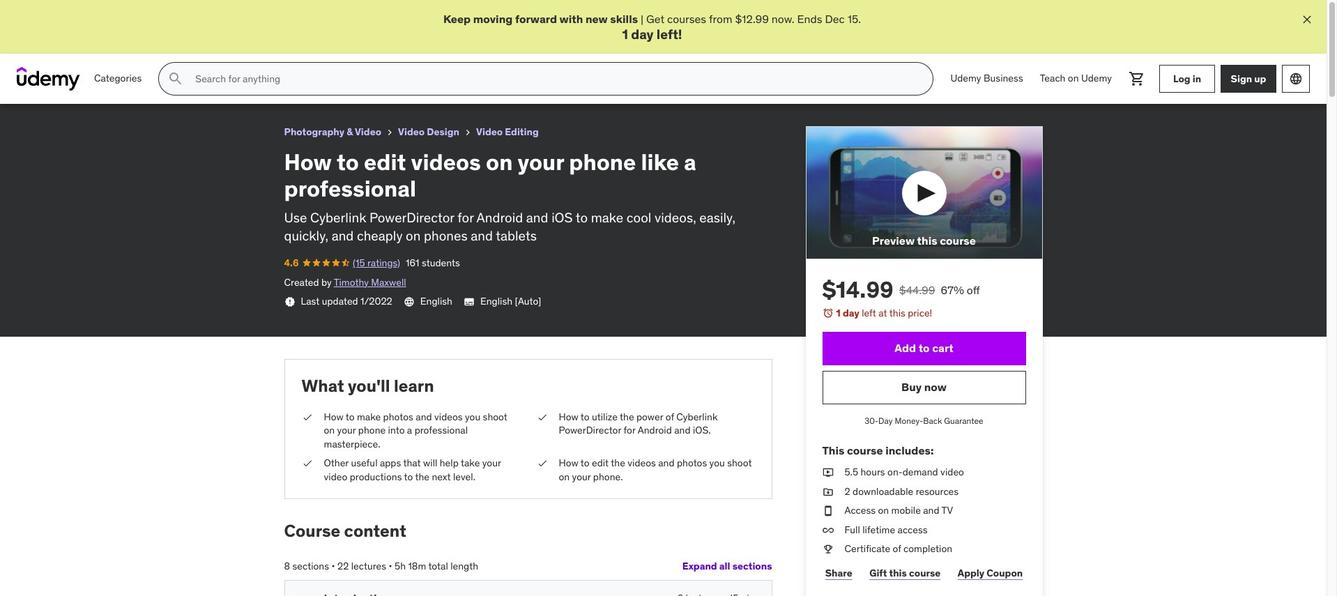Task type: locate. For each thing, give the bounding box(es) containing it.
cheaply
[[357, 228, 403, 244]]

your left phone.
[[572, 471, 591, 483]]

1 vertical spatial videos
[[435, 411, 463, 423]]

xsmall image for other
[[302, 457, 313, 471]]

gift this course
[[870, 567, 941, 579]]

2 video from the left
[[398, 126, 425, 138]]

1 horizontal spatial make
[[591, 209, 624, 226]]

android inside how to edit videos on your phone like a professional use cyberlink powerdirector for android and ios to make cool videos, easily, quickly, and cheaply on phones and tablets
[[477, 209, 523, 226]]

1 udemy from the left
[[951, 72, 982, 85]]

course language image
[[404, 297, 415, 308]]

access
[[845, 504, 876, 517]]

videos down design
[[411, 148, 481, 176]]

xsmall image left other
[[302, 457, 313, 471]]

course inside button
[[940, 234, 977, 248]]

1 vertical spatial you
[[710, 457, 725, 470]]

this
[[823, 444, 845, 457]]

a
[[684, 148, 697, 176], [407, 424, 412, 437]]

1 horizontal spatial 1
[[837, 307, 841, 320]]

$14.99
[[823, 276, 894, 304]]

professional up the cheaply
[[284, 175, 417, 203]]

course
[[284, 520, 341, 542]]

xsmall image down this at the bottom right of page
[[823, 466, 834, 480]]

up
[[1255, 72, 1267, 85]]

xsmall image left video design link
[[384, 127, 396, 138]]

you up take
[[465, 411, 481, 423]]

this inside button
[[918, 234, 938, 248]]

videos inside how to edit videos on your phone like a professional use cyberlink powerdirector for android and ios to make cool videos, easily, quickly, and cheaply on phones and tablets
[[411, 148, 481, 176]]

to for add to cart
[[919, 341, 930, 355]]

phone inside how to make photos and videos you shoot on your phone into a professional masterpiece.
[[358, 424, 386, 437]]

0 horizontal spatial shoot
[[483, 411, 508, 423]]

videos down how to utilize the power of cyberlink powerdirector for android and ios.
[[628, 457, 656, 470]]

professional inside how to edit videos on your phone like a professional use cyberlink powerdirector for android and ios to make cool videos, easily, quickly, and cheaply on phones and tablets
[[284, 175, 417, 203]]

2 vertical spatial this
[[890, 567, 907, 579]]

how inside how to edit videos on your phone like a professional use cyberlink powerdirector for android and ios to make cool videos, easily, quickly, and cheaply on phones and tablets
[[284, 148, 332, 176]]

0 horizontal spatial udemy
[[951, 72, 982, 85]]

to inside button
[[919, 341, 930, 355]]

0 horizontal spatial of
[[666, 411, 675, 423]]

to up the masterpiece.
[[346, 411, 355, 423]]

of
[[666, 411, 675, 423], [893, 543, 902, 556]]

video right &
[[355, 126, 382, 138]]

this right the preview
[[918, 234, 938, 248]]

0 vertical spatial 1
[[623, 26, 628, 43]]

xsmall image down what
[[302, 411, 313, 424]]

2 • from the left
[[389, 560, 392, 572]]

0 horizontal spatial for
[[458, 209, 474, 226]]

to right ios
[[576, 209, 588, 226]]

day down |
[[631, 26, 654, 43]]

video for video editing
[[476, 126, 503, 138]]

choose a language image
[[1290, 72, 1304, 86]]

0 vertical spatial of
[[666, 411, 675, 423]]

2 english from the left
[[481, 295, 513, 308]]

and left ios
[[527, 209, 549, 226]]

0 vertical spatial photos
[[383, 411, 414, 423]]

english
[[420, 295, 453, 308], [481, 295, 513, 308]]

your inside how to edit the videos and photos you shoot on your phone.
[[572, 471, 591, 483]]

0 horizontal spatial cyberlink
[[310, 209, 367, 226]]

add
[[895, 341, 917, 355]]

to left utilize
[[581, 411, 590, 423]]

sections right all
[[733, 560, 773, 573]]

0 vertical spatial cyberlink
[[310, 209, 367, 226]]

1 horizontal spatial shoot
[[728, 457, 752, 470]]

the inside how to utilize the power of cyberlink powerdirector for android and ios.
[[620, 411, 634, 423]]

apply
[[958, 567, 985, 579]]

0 horizontal spatial sections
[[293, 560, 329, 572]]

udemy left shopping cart with 0 items image
[[1082, 72, 1113, 85]]

to inside how to edit the videos and photos you shoot on your phone.
[[581, 457, 590, 470]]

to inside how to make photos and videos you shoot on your phone into a professional masterpiece.
[[346, 411, 355, 423]]

1 horizontal spatial day
[[843, 307, 860, 320]]

a right into
[[407, 424, 412, 437]]

cyberlink inside how to utilize the power of cyberlink powerdirector for android and ios.
[[677, 411, 718, 423]]

to for how to edit videos on your phone like a professional use cyberlink powerdirector for android and ios to make cool videos, easily, quickly, and cheaply on phones and tablets
[[337, 148, 359, 176]]

edit up phone.
[[592, 457, 609, 470]]

professional
[[284, 175, 417, 203], [415, 424, 468, 437]]

0 horizontal spatial •
[[332, 560, 335, 572]]

use
[[284, 209, 307, 226]]

5.5 hours on-demand video
[[845, 466, 965, 479]]

and down learn on the bottom of page
[[416, 411, 432, 423]]

•
[[332, 560, 335, 572], [389, 560, 392, 572]]

sections
[[293, 560, 329, 572], [733, 560, 773, 573]]

video
[[355, 126, 382, 138], [398, 126, 425, 138], [476, 126, 503, 138]]

powerdirector up the cheaply
[[370, 209, 455, 226]]

buy now
[[902, 380, 947, 394]]

1 vertical spatial edit
[[592, 457, 609, 470]]

apps
[[380, 457, 401, 470]]

at
[[879, 307, 888, 320]]

cyberlink
[[310, 209, 367, 226], [677, 411, 718, 423]]

xsmall image
[[384, 127, 396, 138], [463, 127, 474, 138], [284, 297, 295, 308], [302, 411, 313, 424], [537, 411, 548, 424], [823, 485, 834, 499], [823, 543, 834, 557]]

xsmall image for how to utilize the power of cyberlink powerdirector for android and ios.
[[537, 411, 548, 424]]

xsmall image left full
[[823, 524, 834, 537]]

0 horizontal spatial day
[[631, 26, 654, 43]]

day left "left"
[[843, 307, 860, 320]]

videos
[[411, 148, 481, 176], [435, 411, 463, 423], [628, 457, 656, 470]]

to for how to make photos and videos you shoot on your phone into a professional masterpiece.
[[346, 411, 355, 423]]

0 vertical spatial shoot
[[483, 411, 508, 423]]

3 video from the left
[[476, 126, 503, 138]]

phone up the masterpiece.
[[358, 424, 386, 437]]

make left cool
[[591, 209, 624, 226]]

1 vertical spatial the
[[611, 457, 626, 470]]

0 horizontal spatial android
[[477, 209, 523, 226]]

a right like
[[684, 148, 697, 176]]

your up the masterpiece.
[[337, 424, 356, 437]]

1 vertical spatial 1
[[837, 307, 841, 320]]

|
[[641, 12, 644, 26]]

to down &
[[337, 148, 359, 176]]

0 vertical spatial course
[[940, 234, 977, 248]]

shoot inside how to edit the videos and photos you shoot on your phone.
[[728, 457, 752, 470]]

xsmall image for last updated 1/2022
[[284, 297, 295, 308]]

xsmall image left access
[[823, 504, 834, 518]]

video down other
[[324, 471, 348, 483]]

alarm image
[[823, 308, 834, 319]]

1 vertical spatial make
[[357, 411, 381, 423]]

learn
[[394, 375, 434, 397]]

phone inside how to edit videos on your phone like a professional use cyberlink powerdirector for android and ios to make cool videos, easily, quickly, and cheaply on phones and tablets
[[569, 148, 636, 176]]

2 vertical spatial course
[[910, 567, 941, 579]]

on up the 161
[[406, 228, 421, 244]]

english right closed captions image
[[481, 295, 513, 308]]

• left 22
[[332, 560, 335, 572]]

xsmall image left phone.
[[537, 457, 548, 471]]

1 horizontal spatial phone
[[569, 148, 636, 176]]

xsmall image for how
[[537, 457, 548, 471]]

1 horizontal spatial android
[[638, 424, 672, 437]]

courses
[[668, 12, 707, 26]]

1 inside the 'keep moving forward with new skills | get courses from $12.99 now. ends dec 15. 1 day left!'
[[623, 26, 628, 43]]

0 vertical spatial this
[[918, 234, 938, 248]]

0 vertical spatial day
[[631, 26, 654, 43]]

to inside how to utilize the power of cyberlink powerdirector for android and ios.
[[581, 411, 590, 423]]

video editing
[[476, 126, 539, 138]]

close image
[[1301, 13, 1315, 27]]

1 vertical spatial shoot
[[728, 457, 752, 470]]

how for on
[[559, 457, 579, 470]]

make down you'll
[[357, 411, 381, 423]]

1 horizontal spatial powerdirector
[[559, 424, 622, 437]]

1 horizontal spatial video
[[398, 126, 425, 138]]

and down how to utilize the power of cyberlink powerdirector for android and ios.
[[659, 457, 675, 470]]

0 vertical spatial the
[[620, 411, 634, 423]]

0 vertical spatial edit
[[364, 148, 406, 176]]

and left ios.
[[675, 424, 691, 437]]

1 horizontal spatial edit
[[592, 457, 609, 470]]

your down editing
[[518, 148, 564, 176]]

business
[[984, 72, 1024, 85]]

1 vertical spatial this
[[890, 307, 906, 320]]

categories
[[94, 72, 142, 85]]

make
[[591, 209, 624, 226], [357, 411, 381, 423]]

what you'll learn
[[302, 375, 434, 397]]

shoot inside how to make photos and videos you shoot on your phone into a professional masterpiece.
[[483, 411, 508, 423]]

1 horizontal spatial udemy
[[1082, 72, 1113, 85]]

15.
[[848, 12, 861, 26]]

add to cart
[[895, 341, 954, 355]]

the right utilize
[[620, 411, 634, 423]]

0 horizontal spatial edit
[[364, 148, 406, 176]]

1 horizontal spatial for
[[624, 424, 636, 437]]

the inside how to edit the videos and photos you shoot on your phone.
[[611, 457, 626, 470]]

1 horizontal spatial a
[[684, 148, 697, 176]]

xsmall image for access
[[823, 504, 834, 518]]

your inside how to edit videos on your phone like a professional use cyberlink powerdirector for android and ios to make cool videos, easily, quickly, and cheaply on phones and tablets
[[518, 148, 564, 176]]

0 vertical spatial android
[[477, 209, 523, 226]]

to down how to utilize the power of cyberlink powerdirector for android and ios.
[[581, 457, 590, 470]]

udemy left business
[[951, 72, 982, 85]]

xsmall image for full
[[823, 524, 834, 537]]

xsmall image left 2
[[823, 485, 834, 499]]

of down the full lifetime access
[[893, 543, 902, 556]]

new
[[586, 12, 608, 26]]

on left phone.
[[559, 471, 570, 483]]

take
[[461, 457, 480, 470]]

1 vertical spatial for
[[624, 424, 636, 437]]

with
[[560, 12, 583, 26]]

how for android
[[559, 411, 579, 423]]

closed captions image
[[464, 296, 475, 308]]

0 horizontal spatial video
[[324, 471, 348, 483]]

powerdirector inside how to edit videos on your phone like a professional use cyberlink powerdirector for android and ios to make cool videos, easily, quickly, and cheaply on phones and tablets
[[370, 209, 455, 226]]

1 down skills
[[623, 26, 628, 43]]

powerdirector down utilize
[[559, 424, 622, 437]]

1 vertical spatial professional
[[415, 424, 468, 437]]

for
[[458, 209, 474, 226], [624, 424, 636, 437]]

money-
[[895, 416, 924, 426]]

for up phones
[[458, 209, 474, 226]]

0 vertical spatial a
[[684, 148, 697, 176]]

1 horizontal spatial sections
[[733, 560, 773, 573]]

phone left like
[[569, 148, 636, 176]]

edit
[[364, 148, 406, 176], [592, 457, 609, 470]]

to inside other useful apps that will help take your video productions to the next level.
[[404, 471, 413, 483]]

the for edit
[[611, 457, 626, 470]]

1 video from the left
[[355, 126, 382, 138]]

english right course language icon
[[420, 295, 453, 308]]

1 horizontal spatial •
[[389, 560, 392, 572]]

content
[[344, 520, 407, 542]]

the inside other useful apps that will help take your video productions to the next level.
[[415, 471, 430, 483]]

and inside how to utilize the power of cyberlink powerdirector for android and ios.
[[675, 424, 691, 437]]

on
[[1069, 72, 1080, 85], [486, 148, 513, 176], [406, 228, 421, 244], [324, 424, 335, 437], [559, 471, 570, 483], [879, 504, 890, 517]]

course down completion
[[910, 567, 941, 579]]

editing
[[505, 126, 539, 138]]

cyberlink up quickly,
[[310, 209, 367, 226]]

0 horizontal spatial 1
[[623, 26, 628, 43]]

edit inside how to edit the videos and photos you shoot on your phone.
[[592, 457, 609, 470]]

1 english from the left
[[420, 295, 453, 308]]

photos down ios.
[[677, 457, 708, 470]]

2 sections from the left
[[733, 560, 773, 573]]

other
[[324, 457, 349, 470]]

make inside how to edit videos on your phone like a professional use cyberlink powerdirector for android and ios to make cool videos, easily, quickly, and cheaply on phones and tablets
[[591, 209, 624, 226]]

apply coupon
[[958, 567, 1024, 579]]

and
[[527, 209, 549, 226], [332, 228, 354, 244], [471, 228, 493, 244], [416, 411, 432, 423], [675, 424, 691, 437], [659, 457, 675, 470], [924, 504, 940, 517]]

xsmall image
[[302, 457, 313, 471], [537, 457, 548, 471], [823, 466, 834, 480], [823, 504, 834, 518], [823, 524, 834, 537]]

1 vertical spatial photos
[[677, 457, 708, 470]]

lifetime
[[863, 524, 896, 536]]

0 vertical spatial powerdirector
[[370, 209, 455, 226]]

photos inside how to make photos and videos you shoot on your phone into a professional masterpiece.
[[383, 411, 414, 423]]

of right power at the left bottom of the page
[[666, 411, 675, 423]]

&
[[347, 126, 353, 138]]

1 right "alarm" image
[[837, 307, 841, 320]]

to for how to utilize the power of cyberlink powerdirector for android and ios.
[[581, 411, 590, 423]]

1 horizontal spatial you
[[710, 457, 725, 470]]

to for how to edit the videos and photos you shoot on your phone.
[[581, 457, 590, 470]]

1 vertical spatial a
[[407, 424, 412, 437]]

day
[[631, 26, 654, 43], [843, 307, 860, 320]]

utilize
[[592, 411, 618, 423]]

0 horizontal spatial video
[[355, 126, 382, 138]]

to left cart on the right
[[919, 341, 930, 355]]

for up how to edit the videos and photos you shoot on your phone.
[[624, 424, 636, 437]]

photos up into
[[383, 411, 414, 423]]

edit inside how to edit videos on your phone like a professional use cyberlink powerdirector for android and ios to make cool videos, easily, quickly, and cheaply on phones and tablets
[[364, 148, 406, 176]]

0 horizontal spatial you
[[465, 411, 481, 423]]

• left 5h 18m
[[389, 560, 392, 572]]

2 vertical spatial the
[[415, 471, 430, 483]]

resources
[[916, 485, 959, 498]]

keep
[[444, 12, 471, 26]]

students
[[422, 257, 460, 269]]

guarantee
[[945, 416, 984, 426]]

this right the gift
[[890, 567, 907, 579]]

this right at
[[890, 307, 906, 320]]

video up the resources
[[941, 466, 965, 479]]

on inside how to make photos and videos you shoot on your phone into a professional masterpiece.
[[324, 424, 335, 437]]

course inside "link"
[[910, 567, 941, 579]]

Search for anything text field
[[193, 67, 917, 91]]

how inside how to edit the videos and photos you shoot on your phone.
[[559, 457, 579, 470]]

course
[[940, 234, 977, 248], [847, 444, 884, 457], [910, 567, 941, 579]]

0 horizontal spatial powerdirector
[[370, 209, 455, 226]]

that
[[403, 457, 421, 470]]

the down will
[[415, 471, 430, 483]]

udemy business
[[951, 72, 1024, 85]]

0 horizontal spatial phone
[[358, 424, 386, 437]]

2
[[845, 485, 851, 498]]

1 vertical spatial powerdirector
[[559, 424, 622, 437]]

of inside how to utilize the power of cyberlink powerdirector for android and ios.
[[666, 411, 675, 423]]

0 horizontal spatial photos
[[383, 411, 414, 423]]

this for preview
[[918, 234, 938, 248]]

5h 18m
[[395, 560, 426, 572]]

0 vertical spatial you
[[465, 411, 481, 423]]

0 vertical spatial videos
[[411, 148, 481, 176]]

video design
[[398, 126, 460, 138]]

on right teach
[[1069, 72, 1080, 85]]

0 vertical spatial phone
[[569, 148, 636, 176]]

xsmall image for 5.5
[[823, 466, 834, 480]]

2 horizontal spatial video
[[476, 126, 503, 138]]

1 vertical spatial phone
[[358, 424, 386, 437]]

(15 ratings)
[[353, 257, 400, 269]]

xsmall image left last
[[284, 297, 295, 308]]

sections right 8
[[293, 560, 329, 572]]

this inside "link"
[[890, 567, 907, 579]]

video left editing
[[476, 126, 503, 138]]

0 horizontal spatial make
[[357, 411, 381, 423]]

1 horizontal spatial photos
[[677, 457, 708, 470]]

0 vertical spatial for
[[458, 209, 474, 226]]

small image
[[302, 592, 316, 596]]

videos inside how to edit the videos and photos you shoot on your phone.
[[628, 457, 656, 470]]

your right take
[[483, 457, 501, 470]]

1 vertical spatial cyberlink
[[677, 411, 718, 423]]

sections inside dropdown button
[[733, 560, 773, 573]]

xsmall image up the share
[[823, 543, 834, 557]]

coupon
[[987, 567, 1024, 579]]

course up 67%
[[940, 234, 977, 248]]

expand
[[683, 560, 718, 573]]

how inside how to utilize the power of cyberlink powerdirector for android and ios.
[[559, 411, 579, 423]]

how inside how to make photos and videos you shoot on your phone into a professional masterpiece.
[[324, 411, 344, 423]]

shoot
[[483, 411, 508, 423], [728, 457, 752, 470]]

preview
[[873, 234, 915, 248]]

udemy business link
[[943, 62, 1032, 96]]

on up the masterpiece.
[[324, 424, 335, 437]]

0 horizontal spatial english
[[420, 295, 453, 308]]

161
[[406, 257, 420, 269]]

help
[[440, 457, 459, 470]]

video left design
[[398, 126, 425, 138]]

0 horizontal spatial a
[[407, 424, 412, 437]]

xsmall image for 2 downloadable resources
[[823, 485, 834, 499]]

course up hours
[[847, 444, 884, 457]]

161 students
[[406, 257, 460, 269]]

0 vertical spatial professional
[[284, 175, 417, 203]]

to
[[337, 148, 359, 176], [576, 209, 588, 226], [919, 341, 930, 355], [346, 411, 355, 423], [581, 411, 590, 423], [581, 457, 590, 470], [404, 471, 413, 483]]

created by timothy maxwell
[[284, 276, 406, 288]]

1 vertical spatial android
[[638, 424, 672, 437]]

0 vertical spatial make
[[591, 209, 624, 226]]

you down ios.
[[710, 457, 725, 470]]

cyberlink up ios.
[[677, 411, 718, 423]]

to down that
[[404, 471, 413, 483]]

the up phone.
[[611, 457, 626, 470]]

into
[[388, 424, 405, 437]]

1 horizontal spatial of
[[893, 543, 902, 556]]

2 vertical spatial videos
[[628, 457, 656, 470]]

teach
[[1041, 72, 1066, 85]]

edit down video design link
[[364, 148, 406, 176]]

videos up "help"
[[435, 411, 463, 423]]

videos inside how to make photos and videos you shoot on your phone into a professional masterpiece.
[[435, 411, 463, 423]]

you'll
[[348, 375, 390, 397]]

android up tablets
[[477, 209, 523, 226]]

1 horizontal spatial cyberlink
[[677, 411, 718, 423]]

1 horizontal spatial english
[[481, 295, 513, 308]]

now
[[925, 380, 947, 394]]

android down power at the left bottom of the page
[[638, 424, 672, 437]]

and left tablets
[[471, 228, 493, 244]]

1 vertical spatial of
[[893, 543, 902, 556]]

professional up "help"
[[415, 424, 468, 437]]

xsmall image left utilize
[[537, 411, 548, 424]]

videos,
[[655, 209, 697, 226]]

preview this course button
[[806, 126, 1043, 260]]



Task type: describe. For each thing, give the bounding box(es) containing it.
now.
[[772, 12, 795, 26]]

shopping cart with 0 items image
[[1129, 71, 1146, 87]]

moving
[[473, 12, 513, 26]]

like
[[641, 148, 679, 176]]

timothy
[[334, 276, 369, 288]]

teach on udemy link
[[1032, 62, 1121, 96]]

2 udemy from the left
[[1082, 72, 1113, 85]]

by
[[322, 276, 332, 288]]

left!
[[657, 26, 683, 43]]

8 sections • 22 lectures • 5h 18m total length
[[284, 560, 479, 572]]

22
[[338, 560, 349, 572]]

masterpiece.
[[324, 438, 381, 450]]

8
[[284, 560, 290, 572]]

video inside other useful apps that will help take your video productions to the next level.
[[324, 471, 348, 483]]

dec
[[826, 12, 845, 26]]

1 vertical spatial day
[[843, 307, 860, 320]]

next
[[432, 471, 451, 483]]

xsmall image for how to make photos and videos you shoot on your phone into a professional masterpiece.
[[302, 411, 313, 424]]

video editing link
[[476, 124, 539, 141]]

the for utilize
[[620, 411, 634, 423]]

other useful apps that will help take your video productions to the next level.
[[324, 457, 501, 483]]

ios.
[[693, 424, 711, 437]]

and inside how to make photos and videos you shoot on your phone into a professional masterpiece.
[[416, 411, 432, 423]]

easily,
[[700, 209, 736, 226]]

on-
[[888, 466, 903, 479]]

(15
[[353, 257, 365, 269]]

on inside how to edit the videos and photos you shoot on your phone.
[[559, 471, 570, 483]]

67%
[[941, 284, 965, 297]]

access on mobile and tv
[[845, 504, 954, 517]]

how for professional
[[284, 148, 332, 176]]

off
[[967, 284, 981, 297]]

phones
[[424, 228, 468, 244]]

updated
[[322, 295, 358, 308]]

forward
[[515, 12, 557, 26]]

on down downloadable
[[879, 504, 890, 517]]

power
[[637, 411, 664, 423]]

course for preview this course
[[940, 234, 977, 248]]

log in
[[1174, 72, 1202, 85]]

timothy maxwell link
[[334, 276, 406, 288]]

1 horizontal spatial video
[[941, 466, 965, 479]]

from
[[709, 12, 733, 26]]

maxwell
[[371, 276, 406, 288]]

last
[[301, 295, 320, 308]]

udemy image
[[17, 67, 80, 91]]

price!
[[908, 307, 933, 320]]

tablets
[[496, 228, 537, 244]]

1 sections from the left
[[293, 560, 329, 572]]

and inside how to edit the videos and photos you shoot on your phone.
[[659, 457, 675, 470]]

how to utilize the power of cyberlink powerdirector for android and ios.
[[559, 411, 718, 437]]

photography
[[284, 126, 345, 138]]

ends
[[798, 12, 823, 26]]

sign up link
[[1221, 65, 1277, 93]]

android inside how to utilize the power of cyberlink powerdirector for android and ios.
[[638, 424, 672, 437]]

how for your
[[324, 411, 344, 423]]

phone.
[[594, 471, 623, 483]]

1 vertical spatial course
[[847, 444, 884, 457]]

for inside how to utilize the power of cyberlink powerdirector for android and ios.
[[624, 424, 636, 437]]

you inside how to edit the videos and photos you shoot on your phone.
[[710, 457, 725, 470]]

[auto]
[[515, 295, 542, 308]]

keep moving forward with new skills | get courses from $12.99 now. ends dec 15. 1 day left!
[[444, 12, 861, 43]]

a inside how to edit videos on your phone like a professional use cyberlink powerdirector for android and ios to make cool videos, easily, quickly, and cheaply on phones and tablets
[[684, 148, 697, 176]]

how to make photos and videos you shoot on your phone into a professional masterpiece.
[[324, 411, 508, 450]]

for inside how to edit videos on your phone like a professional use cyberlink powerdirector for android and ios to make cool videos, easily, quickly, and cheaply on phones and tablets
[[458, 209, 474, 226]]

mobile
[[892, 504, 921, 517]]

demand
[[903, 466, 939, 479]]

5.5
[[845, 466, 859, 479]]

english for english [auto]
[[481, 295, 513, 308]]

quickly,
[[284, 228, 329, 244]]

english [auto]
[[481, 295, 542, 308]]

30-day money-back guarantee
[[865, 416, 984, 426]]

gift
[[870, 567, 888, 579]]

ratings)
[[368, 257, 400, 269]]

photos inside how to edit the videos and photos you shoot on your phone.
[[677, 457, 708, 470]]

expand all sections
[[683, 560, 773, 573]]

your inside how to make photos and videos you shoot on your phone into a professional masterpiece.
[[337, 424, 356, 437]]

teach on udemy
[[1041, 72, 1113, 85]]

2 downloadable resources
[[845, 485, 959, 498]]

course for gift this course
[[910, 567, 941, 579]]

get
[[647, 12, 665, 26]]

completion
[[904, 543, 953, 556]]

add to cart button
[[823, 332, 1026, 366]]

you inside how to make photos and videos you shoot on your phone into a professional masterpiece.
[[465, 411, 481, 423]]

downloadable
[[853, 485, 914, 498]]

left
[[862, 307, 877, 320]]

xsmall image for certificate of completion
[[823, 543, 834, 557]]

30-
[[865, 416, 879, 426]]

share button
[[823, 559, 856, 587]]

certificate
[[845, 543, 891, 556]]

and up the (15
[[332, 228, 354, 244]]

design
[[427, 126, 460, 138]]

english for english
[[420, 295, 453, 308]]

hours
[[861, 466, 886, 479]]

a inside how to make photos and videos you shoot on your phone into a professional masterpiece.
[[407, 424, 412, 437]]

make inside how to make photos and videos you shoot on your phone into a professional masterpiece.
[[357, 411, 381, 423]]

edit for the
[[592, 457, 609, 470]]

$44.99
[[900, 284, 936, 297]]

video for video design
[[398, 126, 425, 138]]

professional inside how to make photos and videos you shoot on your phone into a professional masterpiece.
[[415, 424, 468, 437]]

cyberlink inside how to edit videos on your phone like a professional use cyberlink powerdirector for android and ios to make cool videos, easily, quickly, and cheaply on phones and tablets
[[310, 209, 367, 226]]

this for gift
[[890, 567, 907, 579]]

this course includes:
[[823, 444, 934, 457]]

1 • from the left
[[332, 560, 335, 572]]

log
[[1174, 72, 1191, 85]]

length
[[451, 560, 479, 572]]

powerdirector inside how to utilize the power of cyberlink powerdirector for android and ios.
[[559, 424, 622, 437]]

and left tv
[[924, 504, 940, 517]]

skills
[[611, 12, 638, 26]]

xsmall image right design
[[463, 127, 474, 138]]

ios
[[552, 209, 573, 226]]

submit search image
[[168, 71, 184, 87]]

day inside the 'keep moving forward with new skills | get courses from $12.99 now. ends dec 15. 1 day left!'
[[631, 26, 654, 43]]

back
[[924, 416, 943, 426]]

$12.99
[[736, 12, 769, 26]]

$14.99 $44.99 67% off
[[823, 276, 981, 304]]

productions
[[350, 471, 402, 483]]

photography & video
[[284, 126, 382, 138]]

sign up
[[1232, 72, 1267, 85]]

your inside other useful apps that will help take your video productions to the next level.
[[483, 457, 501, 470]]

total
[[429, 560, 448, 572]]

edit for videos
[[364, 148, 406, 176]]

on down the video editing link
[[486, 148, 513, 176]]



Task type: vqa. For each thing, say whether or not it's contained in the screenshot.
take
yes



